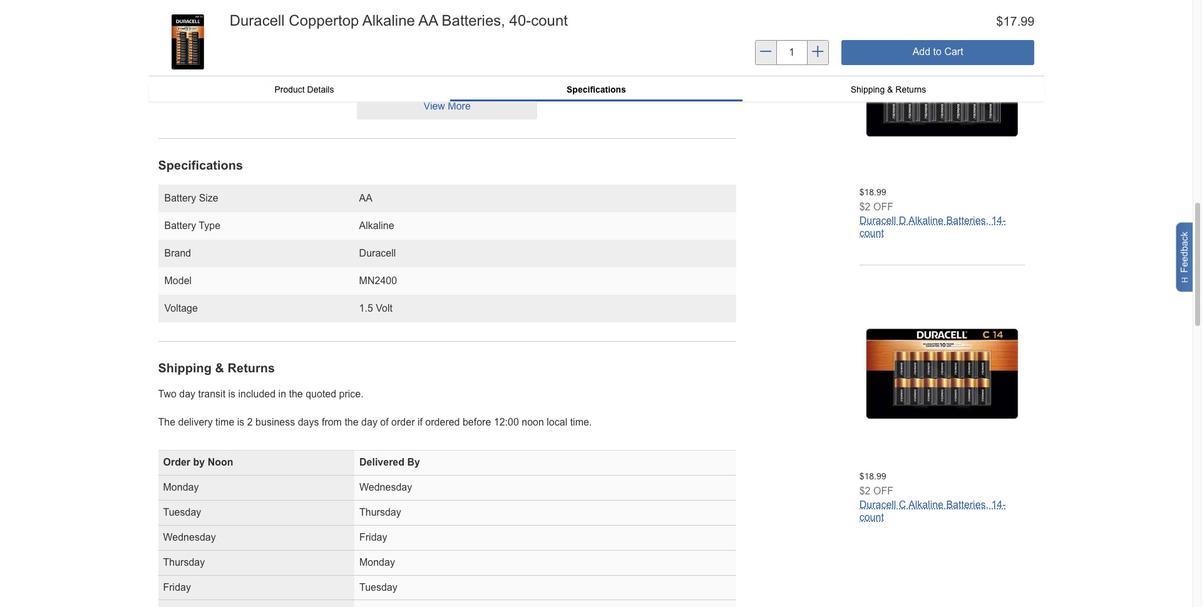 Task type: locate. For each thing, give the bounding box(es) containing it.
2 $2 from the top
[[860, 486, 871, 497]]

off inside $18.99 $2 off duracell c alkaline batteries, 14- count
[[874, 486, 894, 497]]

0 vertical spatial tuesday
[[163, 507, 201, 518]]

1 $18.99 from the top
[[860, 187, 887, 197]]

count inside $18.99 $2 off duracell d alkaline batteries, 14- count
[[860, 228, 885, 239]]

off inside $18.99 $2 off duracell d alkaline batteries, 14- count
[[874, 202, 894, 212]]

1 vertical spatial &
[[215, 361, 224, 375]]

duracell
[[230, 12, 285, 29], [860, 215, 897, 226], [359, 248, 396, 259], [860, 500, 897, 510]]

price.
[[339, 389, 364, 400]]

1 vertical spatial is
[[237, 418, 245, 428]]

the right in
[[289, 389, 303, 400]]

1 vertical spatial batteries,
[[947, 215, 989, 226]]

1 vertical spatial battery
[[164, 220, 196, 231]]

batteries, for duracell c alkaline batteries, 14- count
[[947, 500, 989, 510]]

duracell d alkaline batteries, 14-count image
[[860, 7, 1026, 173]]

count for duracell c alkaline batteries, 14- count
[[860, 512, 885, 523]]

0 vertical spatial specifications
[[567, 84, 626, 94]]

$18.99
[[860, 187, 887, 197], [860, 472, 887, 482]]

None telephone field
[[777, 40, 807, 65]]

d
[[900, 215, 907, 226]]

0 vertical spatial $2
[[860, 202, 871, 212]]

None button
[[842, 40, 1035, 65], [357, 94, 538, 120], [842, 40, 1035, 65], [357, 94, 538, 120]]

0 vertical spatial 14-
[[992, 215, 1007, 226]]

2 off from the top
[[874, 486, 894, 497]]

the
[[158, 418, 175, 428]]

1 vertical spatial $18.99
[[860, 472, 887, 482]]

$2 for duracell d alkaline batteries, 14- count
[[860, 202, 871, 212]]

battery left 'size'
[[164, 193, 196, 203]]

off up duracell d alkaline batteries, 14- count link
[[874, 202, 894, 212]]

alkaline
[[363, 12, 415, 29], [909, 215, 944, 226], [359, 220, 394, 231], [909, 500, 944, 510]]

$18.99 $2 off duracell c alkaline batteries, 14- count
[[860, 472, 1007, 523]]

two day transit is included in the quoted price.
[[158, 389, 364, 400]]

0 horizontal spatial aa
[[359, 193, 373, 203]]

14- for duracell c alkaline batteries, 14- count
[[992, 500, 1007, 510]]

2 battery from the top
[[164, 220, 196, 231]]

specifications
[[567, 84, 626, 94], [158, 158, 243, 172]]

1 off from the top
[[874, 202, 894, 212]]

duracell left 'c'
[[860, 500, 897, 510]]

wednesday
[[360, 482, 412, 493], [163, 532, 216, 543]]

1 horizontal spatial specifications
[[567, 84, 626, 94]]

1 vertical spatial monday
[[360, 557, 395, 568]]

1 horizontal spatial friday
[[360, 532, 387, 543]]

$2 for duracell c alkaline batteries, 14- count
[[860, 486, 871, 497]]

1 horizontal spatial wednesday
[[360, 482, 412, 493]]

1.5
[[359, 303, 373, 314]]

1 horizontal spatial day
[[362, 418, 378, 428]]

0 vertical spatial battery
[[164, 193, 196, 203]]

0 horizontal spatial &
[[215, 361, 224, 375]]

1 vertical spatial wednesday
[[163, 532, 216, 543]]

the right from
[[345, 418, 359, 428]]

2 vertical spatial batteries,
[[947, 500, 989, 510]]

thursday
[[360, 507, 401, 518], [163, 557, 205, 568]]

of
[[380, 418, 389, 428]]

product
[[275, 84, 305, 94]]

0 vertical spatial the
[[289, 389, 303, 400]]

1 horizontal spatial tuesday
[[360, 582, 398, 593]]

coppertop
[[289, 12, 359, 29]]

14- inside $18.99 $2 off duracell d alkaline batteries, 14- count
[[992, 215, 1007, 226]]

17.99
[[1004, 14, 1035, 28]]

1 horizontal spatial is
[[237, 418, 245, 428]]

$18.99 inside $18.99 $2 off duracell c alkaline batteries, 14- count
[[860, 472, 887, 482]]

$2 inside $18.99 $2 off duracell c alkaline batteries, 14- count
[[860, 486, 871, 497]]

duracell inside $18.99 $2 off duracell c alkaline batteries, 14- count
[[860, 500, 897, 510]]

off up duracell c alkaline batteries, 14- count link
[[874, 486, 894, 497]]

$18.99 inside $18.99 $2 off duracell d alkaline batteries, 14- count
[[860, 187, 887, 197]]

is left 2
[[237, 418, 245, 428]]

shipping & returns inside shipping & returns link
[[851, 84, 927, 94]]

is for included
[[228, 389, 236, 400]]

1 vertical spatial off
[[874, 486, 894, 497]]

1 horizontal spatial shipping & returns
[[851, 84, 927, 94]]

duracell c alkaline batteries, 14-count image
[[860, 291, 1026, 457]]

battery for battery type
[[164, 220, 196, 231]]

1 vertical spatial 14-
[[992, 500, 1007, 510]]

&
[[888, 84, 894, 94], [215, 361, 224, 375]]

0 vertical spatial batteries,
[[442, 12, 506, 29]]

off
[[874, 202, 894, 212], [874, 486, 894, 497]]

0 horizontal spatial thursday
[[163, 557, 205, 568]]

duracell inside $18.99 $2 off duracell d alkaline batteries, 14- count
[[860, 215, 897, 226]]

2 vertical spatial count
[[860, 512, 885, 523]]

duracell left d
[[860, 215, 897, 226]]

day left of
[[362, 418, 378, 428]]

is right transit
[[228, 389, 236, 400]]

0 horizontal spatial returns
[[228, 361, 275, 375]]

friday
[[360, 532, 387, 543], [163, 582, 191, 593]]

2 $18.99 from the top
[[860, 472, 887, 482]]

specifications link
[[451, 82, 743, 100]]

is
[[228, 389, 236, 400], [237, 418, 245, 428]]

two
[[158, 389, 177, 400]]

1 vertical spatial tuesday
[[360, 582, 398, 593]]

1 14- from the top
[[992, 215, 1007, 226]]

time.
[[571, 418, 592, 428]]

14- inside $18.99 $2 off duracell c alkaline batteries, 14- count
[[992, 500, 1007, 510]]

0 vertical spatial day
[[179, 389, 196, 400]]

batteries, inside $18.99 $2 off duracell c alkaline batteries, 14- count
[[947, 500, 989, 510]]

battery
[[164, 193, 196, 203], [164, 220, 196, 231]]

feedback
[[1180, 232, 1190, 273]]

delivery
[[178, 418, 213, 428]]

1 $2 from the top
[[860, 202, 871, 212]]

the
[[289, 389, 303, 400], [345, 418, 359, 428]]

shipping & returns
[[851, 84, 927, 94], [158, 361, 275, 375]]

off for c
[[874, 486, 894, 497]]

day right 'two'
[[179, 389, 196, 400]]

day
[[179, 389, 196, 400], [362, 418, 378, 428]]

14-
[[992, 215, 1007, 226], [992, 500, 1007, 510]]

0 horizontal spatial monday
[[163, 482, 199, 493]]

1 horizontal spatial aa
[[419, 12, 438, 29]]

feedback link
[[1177, 222, 1199, 293]]

battery up brand
[[164, 220, 196, 231]]

1 vertical spatial friday
[[163, 582, 191, 593]]

0 horizontal spatial shipping & returns
[[158, 361, 275, 375]]

1 vertical spatial shipping
[[158, 361, 212, 375]]

1 vertical spatial $2
[[860, 486, 871, 497]]

1.5 volt
[[359, 303, 393, 314]]

0 vertical spatial returns
[[896, 84, 927, 94]]

1 horizontal spatial returns
[[896, 84, 927, 94]]

returns
[[896, 84, 927, 94], [228, 361, 275, 375]]

time
[[216, 418, 235, 428]]

0 vertical spatial shipping
[[851, 84, 885, 94]]

batteries,
[[442, 12, 506, 29], [947, 215, 989, 226], [947, 500, 989, 510]]

0 vertical spatial shipping & returns
[[851, 84, 927, 94]]

0 vertical spatial $18.99
[[860, 187, 887, 197]]

1 vertical spatial day
[[362, 418, 378, 428]]

1 vertical spatial aa
[[359, 193, 373, 203]]

0 vertical spatial is
[[228, 389, 236, 400]]

0 vertical spatial aa
[[419, 12, 438, 29]]

delivered by
[[360, 457, 420, 468]]

monday
[[163, 482, 199, 493], [360, 557, 395, 568]]

count inside $18.99 $2 off duracell c alkaline batteries, 14- count
[[860, 512, 885, 523]]

powerboost™
[[158, 30, 240, 43]]

0 horizontal spatial is
[[228, 389, 236, 400]]

1 horizontal spatial the
[[345, 418, 359, 428]]

count
[[531, 12, 568, 29], [860, 228, 885, 239], [860, 512, 885, 523]]

0 vertical spatial thursday
[[360, 507, 401, 518]]

duracell coppertop alkaline aa batteries, 40-count image
[[158, 13, 217, 72]]

1 battery from the top
[[164, 193, 196, 203]]

0 vertical spatial friday
[[360, 532, 387, 543]]

noon
[[208, 457, 233, 468]]

1 vertical spatial specifications
[[158, 158, 243, 172]]

the delivery time is 2 business days from the day of order if ordered before 12:00 noon local time.
[[158, 418, 592, 428]]

$18.99 for duracell c alkaline batteries, 14- count
[[860, 472, 887, 482]]

aa
[[419, 12, 438, 29], [359, 193, 373, 203]]

shipping
[[851, 84, 885, 94], [158, 361, 212, 375]]

1 horizontal spatial monday
[[360, 557, 395, 568]]

from
[[322, 418, 342, 428]]

is for 2
[[237, 418, 245, 428]]

2 14- from the top
[[992, 500, 1007, 510]]

0 vertical spatial off
[[874, 202, 894, 212]]

1 horizontal spatial &
[[888, 84, 894, 94]]

0 horizontal spatial specifications
[[158, 158, 243, 172]]

$2 inside $18.99 $2 off duracell d alkaline batteries, 14- count
[[860, 202, 871, 212]]

c
[[900, 500, 907, 510]]

alkaline inside $18.99 $2 off duracell c alkaline batteries, 14- count
[[909, 500, 944, 510]]

by
[[408, 457, 420, 468]]

tuesday
[[163, 507, 201, 518], [360, 582, 398, 593]]

$2
[[860, 202, 871, 212], [860, 486, 871, 497]]

1 vertical spatial count
[[860, 228, 885, 239]]

batteries, inside $18.99 $2 off duracell d alkaline batteries, 14- count
[[947, 215, 989, 226]]

0 vertical spatial wednesday
[[360, 482, 412, 493]]

count for duracell d alkaline batteries, 14- count
[[860, 228, 885, 239]]

duracell d alkaline batteries, 14- count link
[[860, 215, 1007, 239]]

0 vertical spatial monday
[[163, 482, 199, 493]]

noon
[[522, 418, 544, 428]]



Task type: vqa. For each thing, say whether or not it's contained in the screenshot.


Task type: describe. For each thing, give the bounding box(es) containing it.
business
[[256, 418, 295, 428]]

product details
[[275, 84, 334, 94]]

batteries, for duracell d alkaline batteries, 14- count
[[947, 215, 989, 226]]

mn2400
[[359, 276, 397, 286]]

0 horizontal spatial friday
[[163, 582, 191, 593]]

0 horizontal spatial wednesday
[[163, 532, 216, 543]]

voltage
[[164, 303, 198, 314]]

model
[[164, 276, 192, 286]]

ordered
[[426, 418, 460, 428]]

$18.99 $2 off duracell d alkaline batteries, 14- count
[[860, 187, 1007, 239]]

order by noon
[[163, 457, 233, 468]]

$18.99 for duracell d alkaline batteries, 14- count
[[860, 187, 887, 197]]

0 horizontal spatial tuesday
[[163, 507, 201, 518]]

product details link
[[158, 82, 451, 97]]

details
[[307, 84, 334, 94]]

duracell c alkaline batteries, 14- count link
[[860, 500, 1007, 523]]

duracell coppertop alkaline aa batteries, 40-count
[[230, 12, 568, 29]]

alkaline inside $18.99 $2 off duracell d alkaline batteries, 14- count
[[909, 215, 944, 226]]

volt
[[376, 303, 393, 314]]

duracell up powerboost™
[[230, 12, 285, 29]]

2
[[247, 418, 253, 428]]

battery size
[[164, 193, 219, 203]]

order
[[163, 457, 191, 468]]

0 horizontal spatial day
[[179, 389, 196, 400]]

before
[[463, 418, 491, 428]]

1 vertical spatial returns
[[228, 361, 275, 375]]

1 vertical spatial shipping & returns
[[158, 361, 275, 375]]

specifications inside specifications link
[[567, 84, 626, 94]]

1 horizontal spatial thursday
[[360, 507, 401, 518]]

14- for duracell d alkaline batteries, 14- count
[[992, 215, 1007, 226]]

1 horizontal spatial shipping
[[851, 84, 885, 94]]

12:00
[[494, 418, 519, 428]]

size
[[199, 193, 219, 203]]

by
[[193, 457, 205, 468]]

in
[[279, 389, 286, 400]]

brand
[[164, 248, 191, 259]]

0 vertical spatial count
[[531, 12, 568, 29]]

0 horizontal spatial the
[[289, 389, 303, 400]]

battery for battery size
[[164, 193, 196, 203]]

type
[[199, 220, 221, 231]]

1 vertical spatial the
[[345, 418, 359, 428]]

included
[[238, 389, 276, 400]]

off for d
[[874, 202, 894, 212]]

$
[[997, 14, 1004, 28]]

if
[[418, 418, 423, 428]]

transit
[[198, 389, 226, 400]]

0 vertical spatial &
[[888, 84, 894, 94]]

40-
[[510, 12, 531, 29]]

1 vertical spatial thursday
[[163, 557, 205, 568]]

local
[[547, 418, 568, 428]]

shipping & returns link
[[743, 82, 1035, 97]]

quoted
[[306, 389, 337, 400]]

days
[[298, 418, 319, 428]]

battery type
[[164, 220, 221, 231]]

0 horizontal spatial shipping
[[158, 361, 212, 375]]

duracell up mn2400 on the left top of page
[[359, 248, 396, 259]]

order
[[392, 418, 415, 428]]

delivered
[[360, 457, 405, 468]]



